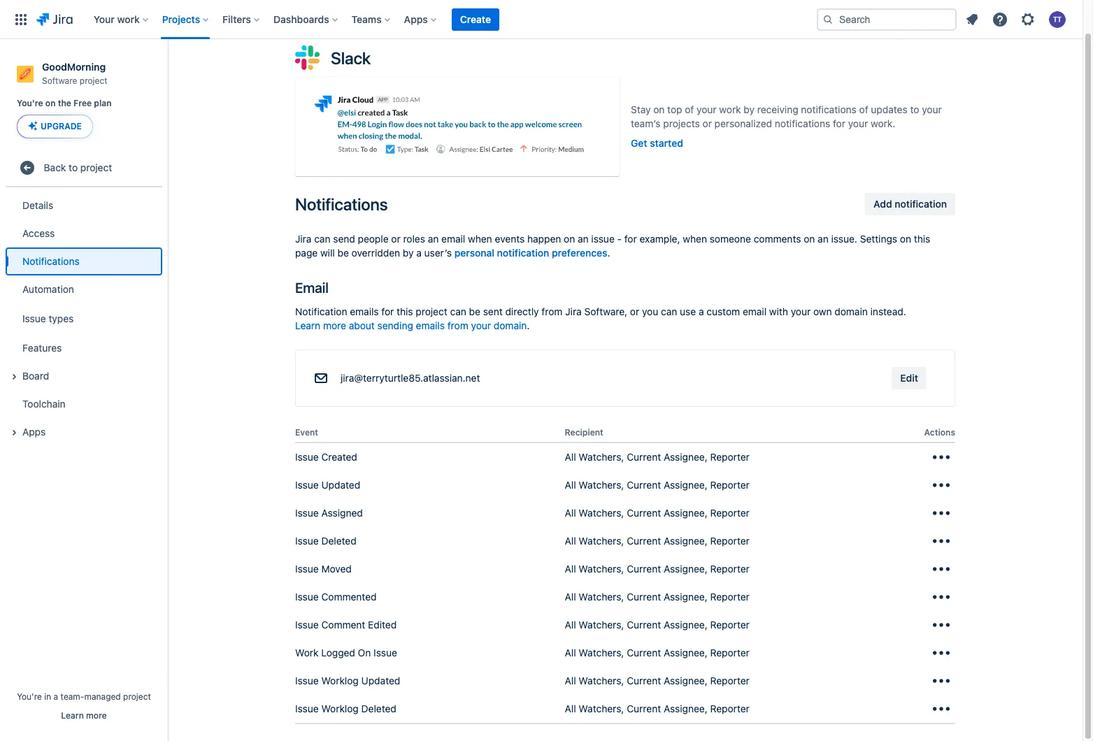 Task type: vqa. For each thing, say whether or not it's contained in the screenshot.
Page icon
no



Task type: describe. For each thing, give the bounding box(es) containing it.
assigned
[[322, 507, 363, 519]]

issue.
[[832, 233, 858, 245]]

issue for issue moved
[[295, 563, 319, 575]]

logged
[[321, 647, 355, 659]]

all for issue comment edited
[[565, 619, 576, 631]]

1 horizontal spatial from
[[542, 306, 563, 318]]

watchers, for issue assigned
[[579, 507, 625, 519]]

current for issue worklog updated
[[627, 675, 662, 687]]

goodmorning software project
[[42, 61, 108, 86]]

your profile and settings image
[[1050, 11, 1067, 28]]

0 horizontal spatial to
[[69, 162, 78, 174]]

assignee, for issue commented
[[664, 591, 708, 603]]

assignee, for issue deleted
[[664, 535, 708, 547]]

projects for projects link
[[293, 25, 329, 37]]

personal
[[455, 247, 495, 259]]

watchers, for issue moved
[[579, 563, 625, 575]]

add notification button
[[866, 193, 956, 216]]

project right managed
[[123, 692, 151, 703]]

email inside jira can send people or roles an email when events happen on an issue - for example, when someone comments on an issue. settings on this page will be overridden by a user's
[[442, 233, 466, 245]]

notification for personal
[[497, 247, 550, 259]]

more inside notification emails for this project can be sent directly from jira software, or you can use a custom email with your own domain instead. learn more about sending emails from your domain .
[[323, 320, 346, 332]]

personal notification preferences .
[[455, 247, 611, 259]]

worklog for deleted
[[322, 703, 359, 715]]

issue
[[592, 233, 615, 245]]

all watchers, current assignee, reporter for issue deleted
[[565, 535, 750, 547]]

with
[[770, 306, 789, 318]]

current for issue moved
[[627, 563, 662, 575]]

1 of from the left
[[685, 104, 695, 116]]

sending
[[378, 320, 414, 332]]

use
[[680, 306, 697, 318]]

issue for issue worklog updated
[[295, 675, 319, 687]]

get started
[[631, 137, 684, 149]]

personal notification preferences link
[[455, 247, 608, 261]]

toolchain link
[[6, 391, 162, 419]]

goodmorning for goodmorning software project
[[42, 61, 106, 73]]

people
[[358, 233, 389, 245]]

current for issue worklog deleted
[[627, 703, 662, 715]]

0 vertical spatial domain
[[835, 306, 868, 318]]

you
[[642, 306, 659, 318]]

in
[[44, 692, 51, 703]]

on right settings
[[901, 233, 912, 245]]

about
[[349, 320, 375, 332]]

reporter for issue assigned
[[711, 507, 750, 519]]

expand image for apps
[[6, 425, 22, 442]]

email icon image
[[313, 371, 330, 387]]

you're on the free plan
[[17, 98, 112, 109]]

issue worklog deleted
[[295, 703, 397, 715]]

own
[[814, 306, 833, 318]]

search image
[[823, 14, 834, 25]]

your
[[94, 13, 115, 25]]

issue comment edited
[[295, 619, 397, 631]]

preferences
[[552, 247, 608, 259]]

reporter for issue updated
[[711, 479, 750, 491]]

apps button
[[6, 419, 162, 447]]

automation link
[[6, 276, 162, 304]]

issue worklog updated
[[295, 675, 401, 687]]

2 vertical spatial a
[[54, 692, 58, 703]]

0 vertical spatial notifications
[[802, 104, 857, 116]]

example,
[[640, 233, 681, 245]]

notifications inside 'link'
[[22, 255, 80, 267]]

all watchers, current assignee, reporter for issue moved
[[565, 563, 750, 575]]

project settings
[[425, 25, 496, 37]]

for inside stay on top of your work by receiving notifications of updates to your team's projects or personalized notifications for your work.
[[834, 118, 846, 130]]

notification
[[295, 306, 347, 318]]

jira can send people or roles an email when events happen on an issue - for example, when someone comments on an issue. settings on this page will be overridden by a user's
[[295, 233, 931, 259]]

current for issue assigned
[[627, 507, 662, 519]]

instead.
[[871, 306, 907, 318]]

top
[[668, 104, 683, 116]]

issue for issue deleted
[[295, 535, 319, 547]]

create
[[460, 13, 491, 25]]

current for issue commented
[[627, 591, 662, 603]]

0 horizontal spatial domain
[[494, 320, 527, 332]]

projects for projects dropdown button
[[162, 13, 200, 25]]

project up details link
[[80, 162, 112, 174]]

teams button
[[348, 8, 396, 30]]

or inside stay on top of your work by receiving notifications of updates to your team's projects or personalized notifications for your work.
[[703, 118, 712, 130]]

will
[[321, 247, 335, 259]]

dashboards
[[274, 13, 329, 25]]

edited
[[368, 619, 397, 631]]

you're in a team-managed project
[[17, 692, 151, 703]]

notifications link
[[6, 248, 162, 276]]

team-
[[61, 692, 84, 703]]

your work button
[[89, 8, 154, 30]]

all for issue deleted
[[565, 535, 576, 547]]

by inside jira can send people or roles an email when events happen on an issue - for example, when someone comments on an issue. settings on this page will be overridden by a user's
[[403, 247, 414, 259]]

notification actions image for issue moved
[[931, 558, 953, 581]]

settings image
[[1020, 11, 1037, 28]]

work
[[295, 647, 319, 659]]

software,
[[585, 306, 628, 318]]

notification actions image for issue commented
[[931, 586, 953, 609]]

assignee, for issue assigned
[[664, 507, 708, 519]]

projects link
[[293, 23, 329, 40]]

your down sent
[[471, 320, 491, 332]]

automation
[[22, 283, 74, 295]]

jira@terryturtle85.atlassian.net
[[341, 373, 480, 385]]

upgrade
[[41, 121, 82, 132]]

features
[[22, 342, 62, 354]]

you're for you're in a team-managed project
[[17, 692, 42, 703]]

a inside notification emails for this project can be sent directly from jira software, or you can use a custom email with your own domain instead. learn more about sending emails from your domain .
[[699, 306, 704, 318]]

project settings link
[[425, 23, 496, 40]]

custom
[[707, 306, 741, 318]]

worklog for updated
[[322, 675, 359, 687]]

learn more button
[[61, 711, 107, 722]]

comment
[[322, 619, 366, 631]]

your left own
[[791, 306, 811, 318]]

software
[[42, 75, 77, 86]]

1 horizontal spatial can
[[450, 306, 467, 318]]

current for work logged on issue
[[627, 647, 662, 659]]

reporter for issue worklog deleted
[[711, 703, 750, 715]]

all watchers, current assignee, reporter for issue commented
[[565, 591, 750, 603]]

project inside goodmorning software project
[[80, 75, 108, 86]]

1 vertical spatial emails
[[416, 320, 445, 332]]

projects button
[[158, 8, 214, 30]]

this inside notification emails for this project can be sent directly from jira software, or you can use a custom email with your own domain instead. learn more about sending emails from your domain .
[[397, 306, 413, 318]]

all watchers, current assignee, reporter for issue worklog deleted
[[565, 703, 750, 715]]

all watchers, current assignee, reporter for work logged on issue
[[565, 647, 750, 659]]

issue types link
[[6, 304, 162, 335]]

all watchers, current assignee, reporter for issue updated
[[565, 479, 750, 491]]

the
[[58, 98, 71, 109]]

learn more about sending emails from your domain button
[[295, 319, 527, 333]]

personalized
[[715, 118, 773, 130]]

back to project
[[44, 162, 112, 174]]

recipient
[[565, 428, 604, 438]]

learn inside notification emails for this project can be sent directly from jira software, or you can use a custom email with your own domain instead. learn more about sending emails from your domain .
[[295, 320, 321, 332]]

reporter for issue comment edited
[[711, 619, 750, 631]]

issue right the on at the bottom of page
[[374, 647, 397, 659]]

page
[[295, 247, 318, 259]]

current for issue deleted
[[627, 535, 662, 547]]

your right updates at top right
[[923, 104, 943, 116]]

commented
[[322, 591, 377, 603]]

all watchers, current assignee, reporter for issue comment edited
[[565, 619, 750, 631]]

back
[[44, 162, 66, 174]]

your work
[[94, 13, 140, 25]]

1 when from the left
[[468, 233, 493, 245]]

all for issue updated
[[565, 479, 576, 491]]

apps inside popup button
[[404, 13, 428, 25]]

0 vertical spatial emails
[[350, 306, 379, 318]]

free
[[74, 98, 92, 109]]

roles
[[403, 233, 425, 245]]

team's
[[631, 118, 661, 130]]

send
[[333, 233, 355, 245]]

learn inside button
[[61, 711, 84, 722]]

Search field
[[817, 8, 957, 30]]

goodmorning link
[[346, 23, 408, 40]]

issue for issue commented
[[295, 591, 319, 603]]

receiving
[[758, 104, 799, 116]]

1 vertical spatial notifications
[[775, 118, 831, 130]]

all for issue worklog deleted
[[565, 703, 576, 715]]



Task type: locate. For each thing, give the bounding box(es) containing it.
1 horizontal spatial notification
[[895, 198, 948, 210]]

be inside jira can send people or roles an email when events happen on an issue - for example, when someone comments on an issue. settings on this page will be overridden by a user's
[[338, 247, 349, 259]]

this down add notification button
[[915, 233, 931, 245]]

4 notification actions image from the top
[[931, 586, 953, 609]]

projects inside dropdown button
[[162, 13, 200, 25]]

be
[[338, 247, 349, 259], [469, 306, 481, 318]]

issue for issue updated
[[295, 479, 319, 491]]

plan
[[94, 98, 112, 109]]

2 notification actions image from the top
[[931, 502, 953, 525]]

1 horizontal spatial apps
[[404, 13, 428, 25]]

1 assignee, from the top
[[664, 451, 708, 463]]

notification inside button
[[895, 198, 948, 210]]

watchers, for issue comment edited
[[579, 619, 625, 631]]

you're for you're on the free plan
[[17, 98, 43, 109]]

all
[[565, 451, 576, 463], [565, 479, 576, 491], [565, 507, 576, 519], [565, 535, 576, 547], [565, 563, 576, 575], [565, 591, 576, 603], [565, 619, 576, 631], [565, 647, 576, 659], [565, 675, 576, 687], [565, 703, 576, 715]]

8 assignee, from the top
[[664, 647, 708, 659]]

jira inside notification emails for this project can be sent directly from jira software, or you can use a custom email with your own domain instead. learn more about sending emails from your domain .
[[566, 306, 582, 318]]

0 vertical spatial learn
[[295, 320, 321, 332]]

1 horizontal spatial a
[[417, 247, 422, 259]]

issue for issue created
[[295, 451, 319, 463]]

work
[[117, 13, 140, 25], [720, 104, 742, 116]]

0 vertical spatial updated
[[322, 479, 361, 491]]

deleted down issue worklog updated
[[362, 703, 397, 715]]

to inside stay on top of your work by receiving notifications of updates to your team's projects or personalized notifications for your work.
[[911, 104, 920, 116]]

updated up assigned
[[322, 479, 361, 491]]

or
[[703, 118, 712, 130], [391, 233, 401, 245], [631, 306, 640, 318]]

1 worklog from the top
[[322, 675, 359, 687]]

issue down event
[[295, 451, 319, 463]]

1 horizontal spatial domain
[[835, 306, 868, 318]]

5 all watchers, current assignee, reporter from the top
[[565, 563, 750, 575]]

assignee, for issue worklog deleted
[[664, 703, 708, 715]]

1 horizontal spatial emails
[[416, 320, 445, 332]]

notification actions image for issue comment edited
[[931, 614, 953, 637]]

reporter for issue deleted
[[711, 535, 750, 547]]

assignee, for work logged on issue
[[664, 647, 708, 659]]

2 all watchers, current assignee, reporter from the top
[[565, 479, 750, 491]]

0 vertical spatial worklog
[[322, 675, 359, 687]]

jira issue preview in slack image
[[295, 77, 620, 177]]

5 notification actions image from the top
[[931, 614, 953, 637]]

1 horizontal spatial projects
[[293, 25, 329, 37]]

0 horizontal spatial emails
[[350, 306, 379, 318]]

4 reporter from the top
[[711, 535, 750, 547]]

8 reporter from the top
[[711, 647, 750, 659]]

board
[[22, 370, 49, 382]]

0 horizontal spatial notification
[[497, 247, 550, 259]]

issue up issue moved
[[295, 535, 319, 547]]

0 horizontal spatial an
[[428, 233, 439, 245]]

5 current from the top
[[627, 563, 662, 575]]

0 vertical spatial email
[[442, 233, 466, 245]]

started
[[650, 137, 684, 149]]

1 vertical spatial learn
[[61, 711, 84, 722]]

details link
[[6, 192, 162, 220]]

7 assignee, from the top
[[664, 619, 708, 631]]

8 current from the top
[[627, 647, 662, 659]]

2 an from the left
[[578, 233, 589, 245]]

notification actions image for issue worklog deleted
[[931, 698, 953, 721]]

overridden
[[352, 247, 400, 259]]

2 expand image from the top
[[6, 425, 22, 442]]

2 horizontal spatial or
[[703, 118, 712, 130]]

2 notification actions image from the top
[[931, 558, 953, 581]]

7 all watchers, current assignee, reporter from the top
[[565, 619, 750, 631]]

a right use
[[699, 306, 704, 318]]

1 vertical spatial you're
[[17, 692, 42, 703]]

6 reporter from the top
[[711, 591, 750, 603]]

3 current from the top
[[627, 507, 662, 519]]

issue left types
[[22, 313, 46, 325]]

notifications
[[295, 195, 388, 214], [22, 255, 80, 267]]

10 reporter from the top
[[711, 703, 750, 715]]

of
[[685, 104, 695, 116], [860, 104, 869, 116]]

9 watchers, from the top
[[579, 675, 625, 687]]

when
[[468, 233, 493, 245], [683, 233, 708, 245]]

banner containing your work
[[0, 0, 1083, 39]]

happen
[[528, 233, 562, 245]]

events
[[495, 233, 525, 245]]

a
[[417, 247, 422, 259], [699, 306, 704, 318], [54, 692, 58, 703]]

a down "roles"
[[417, 247, 422, 259]]

1 vertical spatial work
[[720, 104, 742, 116]]

1 horizontal spatial by
[[744, 104, 755, 116]]

3 assignee, from the top
[[664, 507, 708, 519]]

notification down events
[[497, 247, 550, 259]]

2 when from the left
[[683, 233, 708, 245]]

1 vertical spatial worklog
[[322, 703, 359, 715]]

settings
[[460, 25, 496, 37]]

0 horizontal spatial more
[[86, 711, 107, 722]]

for inside jira can send people or roles an email when events happen on an issue - for example, when someone comments on an issue. settings on this page will be overridden by a user's
[[625, 233, 637, 245]]

assignee, for issue worklog updated
[[664, 675, 708, 687]]

create button
[[452, 8, 500, 30]]

slack
[[331, 48, 371, 68]]

1 horizontal spatial for
[[625, 233, 637, 245]]

emails right the sending
[[416, 320, 445, 332]]

-
[[618, 233, 622, 245]]

worklog down issue worklog updated
[[322, 703, 359, 715]]

your up projects
[[697, 104, 717, 116]]

1 all from the top
[[565, 451, 576, 463]]

0 vertical spatial a
[[417, 247, 422, 259]]

6 all from the top
[[565, 591, 576, 603]]

1 vertical spatial notifications
[[22, 255, 80, 267]]

0 vertical spatial you're
[[17, 98, 43, 109]]

notification actions image for issue deleted
[[931, 530, 953, 553]]

more inside button
[[86, 711, 107, 722]]

7 all from the top
[[565, 619, 576, 631]]

6 all watchers, current assignee, reporter from the top
[[565, 591, 750, 603]]

jira left "software,"
[[566, 306, 582, 318]]

work inside popup button
[[117, 13, 140, 25]]

9 assignee, from the top
[[664, 675, 708, 687]]

this up learn more about sending emails from your domain button
[[397, 306, 413, 318]]

notification actions image for issue updated
[[931, 474, 953, 497]]

notifications right "receiving"
[[802, 104, 857, 116]]

1 vertical spatial a
[[699, 306, 704, 318]]

3 watchers, from the top
[[579, 507, 625, 519]]

on right comments
[[804, 233, 816, 245]]

expand image up toolchain
[[6, 369, 22, 386]]

primary element
[[8, 0, 817, 39]]

1 notification actions image from the top
[[931, 446, 953, 469]]

goodmorning
[[346, 25, 408, 37], [42, 61, 106, 73]]

event
[[295, 428, 318, 438]]

updated down the on at the bottom of page
[[362, 675, 401, 687]]

get started link
[[631, 137, 684, 151]]

issue updated
[[295, 479, 361, 491]]

. down directly
[[527, 320, 530, 332]]

when up the personal
[[468, 233, 493, 245]]

all for issue assigned
[[565, 507, 576, 519]]

learn more
[[61, 711, 107, 722]]

issue down work
[[295, 675, 319, 687]]

emails up about
[[350, 306, 379, 318]]

4 assignee, from the top
[[664, 535, 708, 547]]

help image
[[992, 11, 1009, 28]]

notifications up automation
[[22, 255, 80, 267]]

1 watchers, from the top
[[579, 451, 625, 463]]

assignee, for issue moved
[[664, 563, 708, 575]]

2 you're from the top
[[17, 692, 42, 703]]

5 reporter from the top
[[711, 563, 750, 575]]

9 all watchers, current assignee, reporter from the top
[[565, 675, 750, 687]]

0 vertical spatial work
[[117, 13, 140, 25]]

add
[[874, 198, 893, 210]]

issue moved
[[295, 563, 352, 575]]

1 vertical spatial to
[[69, 162, 78, 174]]

assignee, for issue comment edited
[[664, 619, 708, 631]]

expand image for board
[[6, 369, 22, 386]]

2 horizontal spatial a
[[699, 306, 704, 318]]

1 vertical spatial notification
[[497, 247, 550, 259]]

by down "roles"
[[403, 247, 414, 259]]

2 vertical spatial for
[[382, 306, 394, 318]]

on inside stay on top of your work by receiving notifications of updates to your team's projects or personalized notifications for your work.
[[654, 104, 665, 116]]

notification actions image
[[931, 446, 953, 469], [931, 502, 953, 525], [931, 530, 953, 553], [931, 586, 953, 609], [931, 614, 953, 637], [931, 642, 953, 665]]

1 vertical spatial projects
[[293, 25, 329, 37]]

issue inside 'issue types' link
[[22, 313, 46, 325]]

issue for issue assigned
[[295, 507, 319, 519]]

be inside notification emails for this project can be sent directly from jira software, or you can use a custom email with your own domain instead. learn more about sending emails from your domain .
[[469, 306, 481, 318]]

an up preferences at the top right of page
[[578, 233, 589, 245]]

can
[[314, 233, 331, 245], [450, 306, 467, 318], [661, 306, 678, 318]]

can inside jira can send people or roles an email when events happen on an issue - for example, when someone comments on an issue. settings on this page will be overridden by a user's
[[314, 233, 331, 245]]

notification emails for this project can be sent directly from jira software, or you can use a custom email with your own domain instead. learn more about sending emails from your domain .
[[295, 306, 907, 332]]

sidebar navigation image
[[153, 56, 183, 84]]

all for work logged on issue
[[565, 647, 576, 659]]

an left issue.
[[818, 233, 829, 245]]

jira inside jira can send people or roles an email when events happen on an issue - for example, when someone comments on an issue. settings on this page will be overridden by a user's
[[295, 233, 312, 245]]

0 vertical spatial jira
[[295, 233, 312, 245]]

0 vertical spatial be
[[338, 247, 349, 259]]

1 horizontal spatial or
[[631, 306, 640, 318]]

domain right own
[[835, 306, 868, 318]]

apps inside button
[[22, 426, 46, 438]]

issue types
[[22, 313, 74, 325]]

edit
[[901, 373, 919, 385]]

issue for issue worklog deleted
[[295, 703, 319, 715]]

on
[[45, 98, 56, 109], [654, 104, 665, 116], [564, 233, 575, 245], [804, 233, 816, 245], [901, 233, 912, 245]]

6 watchers, from the top
[[579, 591, 625, 603]]

apps up project at the left top of page
[[404, 13, 428, 25]]

project
[[425, 25, 457, 37]]

0 vertical spatial by
[[744, 104, 755, 116]]

1 horizontal spatial more
[[323, 320, 346, 332]]

1 all watchers, current assignee, reporter from the top
[[565, 451, 750, 463]]

0 vertical spatial more
[[323, 320, 346, 332]]

1 vertical spatial more
[[86, 711, 107, 722]]

0 vertical spatial expand image
[[6, 369, 22, 386]]

for
[[834, 118, 846, 130], [625, 233, 637, 245], [382, 306, 394, 318]]

0 horizontal spatial a
[[54, 692, 58, 703]]

0 horizontal spatial deleted
[[322, 535, 357, 547]]

more down notification
[[323, 320, 346, 332]]

watchers, for issue updated
[[579, 479, 625, 491]]

expand image
[[6, 369, 22, 386], [6, 425, 22, 442]]

expand image inside board button
[[6, 369, 22, 386]]

2 vertical spatial or
[[631, 306, 640, 318]]

someone
[[710, 233, 752, 245]]

2 worklog from the top
[[322, 703, 359, 715]]

1 vertical spatial domain
[[494, 320, 527, 332]]

group
[[6, 188, 162, 451]]

access
[[22, 227, 55, 239]]

updates
[[872, 104, 908, 116]]

watchers, for issue created
[[579, 451, 625, 463]]

be down 'send'
[[338, 247, 349, 259]]

notification
[[895, 198, 948, 210], [497, 247, 550, 259]]

notification actions image for issue assigned
[[931, 502, 953, 525]]

1 vertical spatial jira
[[566, 306, 582, 318]]

an up user's
[[428, 233, 439, 245]]

work up personalized
[[720, 104, 742, 116]]

projects up sidebar navigation image
[[162, 13, 200, 25]]

jira up page
[[295, 233, 312, 245]]

or left "roles"
[[391, 233, 401, 245]]

expand image inside apps button
[[6, 425, 22, 442]]

1 horizontal spatial notifications
[[295, 195, 388, 214]]

on left "the"
[[45, 98, 56, 109]]

1 an from the left
[[428, 233, 439, 245]]

0 vertical spatial .
[[608, 247, 611, 259]]

for inside notification emails for this project can be sent directly from jira software, or you can use a custom email with your own domain instead. learn more about sending emails from your domain .
[[382, 306, 394, 318]]

0 horizontal spatial notifications
[[22, 255, 80, 267]]

8 all watchers, current assignee, reporter from the top
[[565, 647, 750, 659]]

worklog down logged
[[322, 675, 359, 687]]

1 vertical spatial .
[[527, 320, 530, 332]]

3 notification actions image from the top
[[931, 670, 953, 693]]

all for issue commented
[[565, 591, 576, 603]]

current for issue created
[[627, 451, 662, 463]]

9 current from the top
[[627, 675, 662, 687]]

1 horizontal spatial to
[[911, 104, 920, 116]]

0 horizontal spatial projects
[[162, 13, 200, 25]]

. inside notification emails for this project can be sent directly from jira software, or you can use a custom email with your own domain instead. learn more about sending emails from your domain .
[[527, 320, 530, 332]]

1 vertical spatial apps
[[22, 426, 46, 438]]

for left work.
[[834, 118, 846, 130]]

0 vertical spatial for
[[834, 118, 846, 130]]

access link
[[6, 220, 162, 248]]

0 horizontal spatial .
[[527, 320, 530, 332]]

projects down dashboards
[[293, 25, 329, 37]]

moved
[[322, 563, 352, 575]]

or inside notification emails for this project can be sent directly from jira software, or you can use a custom email with your own domain instead. learn more about sending emails from your domain .
[[631, 306, 640, 318]]

by up personalized
[[744, 104, 755, 116]]

1 vertical spatial this
[[397, 306, 413, 318]]

0 vertical spatial notification
[[895, 198, 948, 210]]

2 of from the left
[[860, 104, 869, 116]]

when right example,
[[683, 233, 708, 245]]

toolchain
[[22, 398, 66, 410]]

1 horizontal spatial email
[[743, 306, 767, 318]]

2 horizontal spatial can
[[661, 306, 678, 318]]

you're up upgrade button
[[17, 98, 43, 109]]

1 vertical spatial from
[[448, 320, 469, 332]]

2 all from the top
[[565, 479, 576, 491]]

10 assignee, from the top
[[664, 703, 708, 715]]

watchers, for issue worklog deleted
[[579, 703, 625, 715]]

0 vertical spatial goodmorning
[[346, 25, 408, 37]]

10 watchers, from the top
[[579, 703, 625, 715]]

7 watchers, from the top
[[579, 619, 625, 631]]

add notification
[[874, 198, 948, 210]]

notification actions image for issue created
[[931, 446, 953, 469]]

all watchers, current assignee, reporter for issue assigned
[[565, 507, 750, 519]]

10 all watchers, current assignee, reporter from the top
[[565, 703, 750, 715]]

0 horizontal spatial from
[[448, 320, 469, 332]]

notifications image
[[964, 11, 981, 28]]

comments
[[754, 233, 802, 245]]

1 horizontal spatial deleted
[[362, 703, 397, 715]]

1 horizontal spatial of
[[860, 104, 869, 116]]

9 all from the top
[[565, 675, 576, 687]]

1 horizontal spatial when
[[683, 233, 708, 245]]

emails
[[350, 306, 379, 318], [416, 320, 445, 332]]

details
[[22, 199, 53, 211]]

8 watchers, from the top
[[579, 647, 625, 659]]

watchers, for work logged on issue
[[579, 647, 625, 659]]

issue up issue deleted
[[295, 507, 319, 519]]

0 horizontal spatial work
[[117, 13, 140, 25]]

stay
[[631, 104, 651, 116]]

reporter for work logged on issue
[[711, 647, 750, 659]]

1 vertical spatial updated
[[362, 675, 401, 687]]

a right in
[[54, 692, 58, 703]]

watchers, for issue commented
[[579, 591, 625, 603]]

project inside notification emails for this project can be sent directly from jira software, or you can use a custom email with your own domain instead. learn more about sending emails from your domain .
[[416, 306, 448, 318]]

all watchers, current assignee, reporter for issue worklog updated
[[565, 675, 750, 687]]

watchers, for issue worklog updated
[[579, 675, 625, 687]]

all watchers, current assignee, reporter for issue created
[[565, 451, 750, 463]]

from right directly
[[542, 306, 563, 318]]

9 reporter from the top
[[711, 675, 750, 687]]

assignee, for issue updated
[[664, 479, 708, 491]]

7 current from the top
[[627, 619, 662, 631]]

1 vertical spatial for
[[625, 233, 637, 245]]

work inside stay on top of your work by receiving notifications of updates to your team's projects or personalized notifications for your work.
[[720, 104, 742, 116]]

email left "with" at the right of page
[[743, 306, 767, 318]]

current for issue updated
[[627, 479, 662, 491]]

0 vertical spatial from
[[542, 306, 563, 318]]

on left top
[[654, 104, 665, 116]]

dashboards button
[[270, 8, 343, 30]]

appswitcher icon image
[[13, 11, 29, 28]]

slack logo image
[[295, 45, 320, 70]]

1 horizontal spatial updated
[[362, 675, 401, 687]]

1 vertical spatial deleted
[[362, 703, 397, 715]]

8 all from the top
[[565, 647, 576, 659]]

by
[[744, 104, 755, 116], [403, 247, 414, 259]]

project up learn more about sending emails from your domain button
[[416, 306, 448, 318]]

6 notification actions image from the top
[[931, 642, 953, 665]]

project up plan in the top left of the page
[[80, 75, 108, 86]]

this inside jira can send people or roles an email when events happen on an issue - for example, when someone comments on an issue. settings on this page will be overridden by a user's
[[915, 233, 931, 245]]

issue for issue types
[[22, 313, 46, 325]]

work right your
[[117, 13, 140, 25]]

notification actions image
[[931, 474, 953, 497], [931, 558, 953, 581], [931, 670, 953, 693], [931, 698, 953, 721]]

types
[[49, 313, 74, 325]]

5 watchers, from the top
[[579, 563, 625, 575]]

3 all watchers, current assignee, reporter from the top
[[565, 507, 750, 519]]

0 vertical spatial this
[[915, 233, 931, 245]]

learn down notification
[[295, 320, 321, 332]]

0 horizontal spatial this
[[397, 306, 413, 318]]

be left sent
[[469, 306, 481, 318]]

notifications down "receiving"
[[775, 118, 831, 130]]

6 current from the top
[[627, 591, 662, 603]]

all for issue created
[[565, 451, 576, 463]]

1 reporter from the top
[[711, 451, 750, 463]]

1 you're from the top
[[17, 98, 43, 109]]

more down managed
[[86, 711, 107, 722]]

or left you
[[631, 306, 640, 318]]

issue down issue created
[[295, 479, 319, 491]]

6 assignee, from the top
[[664, 591, 708, 603]]

reporter for issue created
[[711, 451, 750, 463]]

1 current from the top
[[627, 451, 662, 463]]

1 horizontal spatial learn
[[295, 320, 321, 332]]

your left work.
[[849, 118, 869, 130]]

goodmorning up software
[[42, 61, 106, 73]]

goodmorning inside goodmorning software project
[[42, 61, 106, 73]]

to right back at left top
[[69, 162, 78, 174]]

0 horizontal spatial when
[[468, 233, 493, 245]]

apps down toolchain
[[22, 426, 46, 438]]

7 reporter from the top
[[711, 619, 750, 631]]

issue down issue worklog updated
[[295, 703, 319, 715]]

edit button
[[893, 368, 927, 390]]

1 vertical spatial goodmorning
[[42, 61, 106, 73]]

a inside jira can send people or roles an email when events happen on an issue - for example, when someone comments on an issue. settings on this page will be overridden by a user's
[[417, 247, 422, 259]]

updated
[[322, 479, 361, 491], [362, 675, 401, 687]]

goodmorning for goodmorning
[[346, 25, 408, 37]]

email up user's
[[442, 233, 466, 245]]

actions
[[925, 428, 956, 438]]

email inside notification emails for this project can be sent directly from jira software, or you can use a custom email with your own domain instead. learn more about sending emails from your domain .
[[743, 306, 767, 318]]

to right updates at top right
[[911, 104, 920, 116]]

2 current from the top
[[627, 479, 662, 491]]

current
[[627, 451, 662, 463], [627, 479, 662, 491], [627, 507, 662, 519], [627, 535, 662, 547], [627, 563, 662, 575], [627, 591, 662, 603], [627, 619, 662, 631], [627, 647, 662, 659], [627, 675, 662, 687], [627, 703, 662, 715]]

notification for add
[[895, 198, 948, 210]]

can up "will"
[[314, 233, 331, 245]]

features link
[[6, 335, 162, 363]]

5 assignee, from the top
[[664, 563, 708, 575]]

issue deleted
[[295, 535, 357, 547]]

issue left moved
[[295, 563, 319, 575]]

current for issue comment edited
[[627, 619, 662, 631]]

issue up work
[[295, 619, 319, 631]]

4 watchers, from the top
[[579, 535, 625, 547]]

4 all from the top
[[565, 535, 576, 547]]

goodmorning down teams
[[346, 25, 408, 37]]

more
[[323, 320, 346, 332], [86, 711, 107, 722]]

2 reporter from the top
[[711, 479, 750, 491]]

or inside jira can send people or roles an email when events happen on an issue - for example, when someone comments on an issue. settings on this page will be overridden by a user's
[[391, 233, 401, 245]]

3 reporter from the top
[[711, 507, 750, 519]]

3 an from the left
[[818, 233, 829, 245]]

on up preferences at the top right of page
[[564, 233, 575, 245]]

1 horizontal spatial work
[[720, 104, 742, 116]]

2 watchers, from the top
[[579, 479, 625, 491]]

work.
[[871, 118, 896, 130]]

deleted up moved
[[322, 535, 357, 547]]

watchers, for issue deleted
[[579, 535, 625, 547]]

1 horizontal spatial be
[[469, 306, 481, 318]]

group containing details
[[6, 188, 162, 451]]

notifications up 'send'
[[295, 195, 388, 214]]

learn down team- in the left of the page
[[61, 711, 84, 722]]

work logged on issue
[[295, 647, 397, 659]]

sent
[[483, 306, 503, 318]]

1 vertical spatial expand image
[[6, 425, 22, 442]]

for right "-"
[[625, 233, 637, 245]]

of left updates at top right
[[860, 104, 869, 116]]

back to project link
[[6, 154, 162, 182]]

learn
[[295, 320, 321, 332], [61, 711, 84, 722]]

4 notification actions image from the top
[[931, 698, 953, 721]]

3 all from the top
[[565, 507, 576, 519]]

1 horizontal spatial jira
[[566, 306, 582, 318]]

2 assignee, from the top
[[664, 479, 708, 491]]

1 expand image from the top
[[6, 369, 22, 386]]

0 horizontal spatial or
[[391, 233, 401, 245]]

4 current from the top
[[627, 535, 662, 547]]

1 horizontal spatial this
[[915, 233, 931, 245]]

1 notification actions image from the top
[[931, 474, 953, 497]]

10 current from the top
[[627, 703, 662, 715]]

notification actions image for issue worklog updated
[[931, 670, 953, 693]]

can left use
[[661, 306, 678, 318]]

you're left in
[[17, 692, 42, 703]]

all for issue moved
[[565, 563, 576, 575]]

jira image
[[36, 11, 73, 28], [36, 11, 73, 28]]

0 horizontal spatial email
[[442, 233, 466, 245]]

0 vertical spatial deleted
[[322, 535, 357, 547]]

reporter for issue moved
[[711, 563, 750, 575]]

banner
[[0, 0, 1083, 39]]

directly
[[506, 306, 539, 318]]

. down issue
[[608, 247, 611, 259]]

4 all watchers, current assignee, reporter from the top
[[565, 535, 750, 547]]

0 horizontal spatial learn
[[61, 711, 84, 722]]

0 horizontal spatial can
[[314, 233, 331, 245]]

0 horizontal spatial goodmorning
[[42, 61, 106, 73]]

5 all from the top
[[565, 563, 576, 575]]

10 all from the top
[[565, 703, 576, 715]]

0 horizontal spatial for
[[382, 306, 394, 318]]

issue down issue moved
[[295, 591, 319, 603]]

or right projects
[[703, 118, 712, 130]]

3 notification actions image from the top
[[931, 530, 953, 553]]

2 horizontal spatial for
[[834, 118, 846, 130]]

0 vertical spatial projects
[[162, 13, 200, 25]]

notification right add
[[895, 198, 948, 210]]

upgrade button
[[17, 116, 92, 138]]

notification actions image for work logged on issue
[[931, 642, 953, 665]]

0 horizontal spatial by
[[403, 247, 414, 259]]

reporter for issue worklog updated
[[711, 675, 750, 687]]

1 horizontal spatial an
[[578, 233, 589, 245]]

for up the sending
[[382, 306, 394, 318]]

created
[[322, 451, 358, 463]]

reporter for issue commented
[[711, 591, 750, 603]]

1 horizontal spatial goodmorning
[[346, 25, 408, 37]]

0 vertical spatial apps
[[404, 13, 428, 25]]

all for issue worklog updated
[[565, 675, 576, 687]]

issue for issue comment edited
[[295, 619, 319, 631]]

board button
[[6, 363, 162, 391]]

issue
[[22, 313, 46, 325], [295, 451, 319, 463], [295, 479, 319, 491], [295, 507, 319, 519], [295, 535, 319, 547], [295, 563, 319, 575], [295, 591, 319, 603], [295, 619, 319, 631], [374, 647, 397, 659], [295, 675, 319, 687], [295, 703, 319, 715]]

can left sent
[[450, 306, 467, 318]]

from right the sending
[[448, 320, 469, 332]]

your
[[697, 104, 717, 116], [923, 104, 943, 116], [849, 118, 869, 130], [791, 306, 811, 318], [471, 320, 491, 332]]

expand image down toolchain
[[6, 425, 22, 442]]

managed
[[84, 692, 121, 703]]

assignee, for issue created
[[664, 451, 708, 463]]

domain down directly
[[494, 320, 527, 332]]

0 vertical spatial to
[[911, 104, 920, 116]]

filters button
[[218, 8, 265, 30]]

1 vertical spatial be
[[469, 306, 481, 318]]

1 vertical spatial or
[[391, 233, 401, 245]]

2 horizontal spatial an
[[818, 233, 829, 245]]

of right top
[[685, 104, 695, 116]]

teams
[[352, 13, 382, 25]]

by inside stay on top of your work by receiving notifications of updates to your team's projects or personalized notifications for your work.
[[744, 104, 755, 116]]



